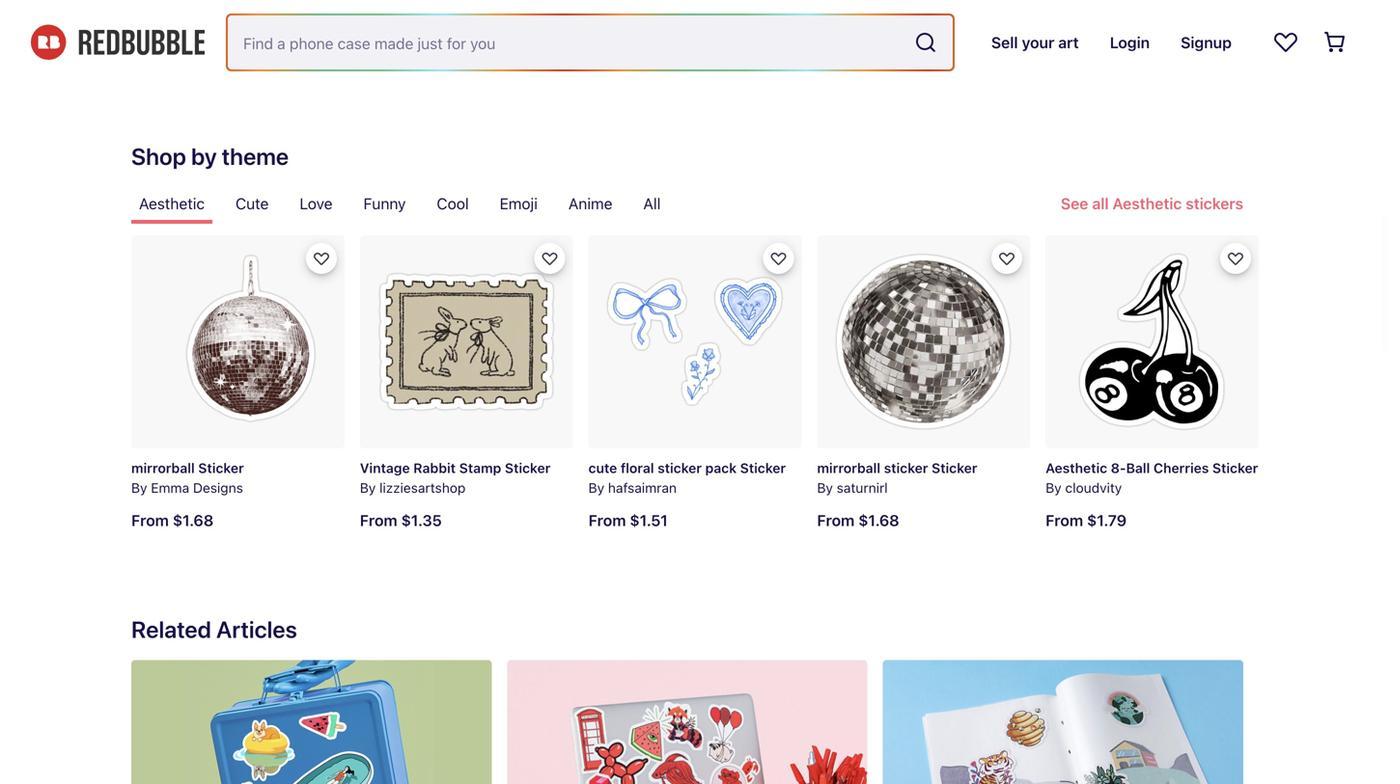 Task type: describe. For each thing, give the bounding box(es) containing it.
by hillary white link
[[587, 0, 799, 66]]

by e moss link
[[815, 0, 1027, 66]]

floral
[[621, 460, 654, 476]]

by
[[191, 143, 217, 170]]

cherries
[[1154, 460, 1209, 476]]

vintage rabbit stamp sticker by lizziesartshop
[[360, 460, 551, 496]]

cute link
[[228, 183, 277, 224]]

lizziesartshop
[[380, 480, 466, 496]]

mirrorball for by
[[817, 460, 881, 476]]

by inside vintage rabbit stamp sticker by lizziesartshop
[[360, 480, 376, 496]]

redbubble logo image
[[31, 25, 205, 60]]

2 from $1.35 from the top
[[360, 512, 442, 530]]

from left $1.79 in the bottom of the page
[[1046, 512, 1083, 530]]

from left $1.40
[[1043, 32, 1080, 51]]

$1.51
[[630, 512, 668, 530]]

sticker inside vintage rabbit stamp sticker by lizziesartshop
[[505, 460, 551, 476]]

by andilynnf
[[359, 1, 436, 17]]

aesthetic link
[[131, 183, 212, 224]]

articles
[[216, 616, 297, 643]]

from down emma
[[131, 512, 169, 530]]

$1.79
[[1087, 512, 1127, 530]]

0 vertical spatial $1.35
[[401, 32, 441, 51]]

1 from $1.35 from the top
[[359, 32, 441, 51]]

sticker inside cute floral sticker pack sticker by hafsaimran
[[658, 460, 702, 476]]

cute
[[236, 195, 269, 213]]

cute
[[589, 460, 617, 476]]

e
[[835, 1, 842, 17]]

love link
[[292, 183, 340, 224]]

love
[[300, 195, 333, 213]]

shop by theme
[[131, 143, 289, 170]]

from $1.90
[[131, 32, 214, 51]]

from down by andilynnf
[[359, 32, 397, 51]]

funny
[[364, 195, 406, 213]]

sticker inside cute floral sticker pack sticker by hafsaimran
[[740, 460, 786, 476]]

anime link
[[561, 183, 620, 224]]

from left $1.90
[[131, 32, 169, 51]]

aesthetic for aesthetic 8-ball cherries  sticker by cloudvity
[[1046, 460, 1108, 476]]

from down saturnirl
[[817, 512, 855, 530]]

all
[[643, 195, 661, 213]]

emma
[[151, 480, 189, 496]]

by left andilynnf
[[359, 1, 375, 17]]

$1.68 for saturnirl
[[859, 512, 900, 530]]

moss
[[846, 1, 879, 17]]

by e moss
[[815, 1, 879, 17]]

sticker inside aesthetic 8-ball cherries  sticker by cloudvity
[[1213, 460, 1258, 476]]

by inside mirrorball sticker by emma designs
[[131, 480, 147, 496]]

pack
[[705, 460, 737, 476]]

$1.68 for designs
[[173, 512, 214, 530]]

from $1.68 for designs
[[131, 512, 214, 530]]

anime
[[569, 195, 613, 213]]

Search term search field
[[228, 15, 907, 70]]

hafsaimran
[[608, 480, 677, 496]]



Task type: locate. For each thing, give the bounding box(es) containing it.
sticker left pack
[[658, 460, 702, 476]]

all link
[[636, 183, 669, 224]]

shop
[[131, 143, 186, 170]]

from $1.68 down emma
[[131, 512, 214, 530]]

2 sticker from the left
[[658, 460, 702, 476]]

from $1.79
[[1046, 512, 1127, 530]]

2 from $1.68 from the left
[[817, 512, 900, 530]]

None field
[[228, 15, 953, 70]]

by
[[359, 1, 375, 17], [587, 1, 603, 17], [815, 1, 831, 17], [131, 480, 147, 496], [360, 480, 376, 496], [817, 480, 833, 496], [589, 480, 605, 496], [1046, 480, 1062, 496]]

from $1.35 down by andilynnf
[[359, 32, 441, 51]]

by down cute
[[589, 480, 605, 496]]

sticker inside mirrorball sticker sticker by saturnirl
[[932, 460, 978, 476]]

cool
[[437, 195, 469, 213]]

by left saturnirl
[[817, 480, 833, 496]]

2 sticker from the left
[[505, 460, 551, 476]]

1 horizontal spatial from $1.68
[[817, 512, 900, 530]]

cool link
[[429, 183, 477, 224]]

3 sticker from the left
[[932, 460, 978, 476]]

by left hillary at left
[[587, 1, 603, 17]]

from $1.35 down 'lizziesartshop'
[[360, 512, 442, 530]]

rabbit
[[413, 460, 456, 476]]

8-
[[1111, 460, 1126, 476]]

1 vertical spatial from $1.35
[[360, 512, 442, 530]]

1 $1.68 from the left
[[173, 512, 214, 530]]

from $1.35
[[359, 32, 441, 51], [360, 512, 442, 530]]

mirrorball sticker sticker by saturnirl
[[817, 460, 978, 496]]

from
[[131, 32, 169, 51], [359, 32, 397, 51], [1043, 32, 1080, 51], [131, 512, 169, 530], [360, 512, 398, 530], [817, 512, 855, 530], [589, 512, 626, 530], [1046, 512, 1083, 530]]

hillary
[[607, 1, 646, 17]]

1 mirrorball from the left
[[131, 460, 195, 476]]

funny link
[[356, 183, 414, 224]]

cloudvity
[[1065, 480, 1122, 496]]

0 horizontal spatial aesthetic
[[139, 195, 205, 213]]

0 horizontal spatial from $1.68
[[131, 512, 214, 530]]

by left emma
[[131, 480, 147, 496]]

vintage
[[360, 460, 410, 476]]

from $1.40
[[1043, 32, 1125, 51]]

andilynnf
[[379, 1, 436, 17]]

from $1.68 down saturnirl
[[817, 512, 900, 530]]

emoji
[[500, 195, 538, 213]]

aesthetic down shop
[[139, 195, 205, 213]]

from left $1.51
[[589, 512, 626, 530]]

from $1.68 for saturnirl
[[817, 512, 900, 530]]

cute floral sticker pack sticker by hafsaimran
[[589, 460, 786, 496]]

by left cloudvity
[[1046, 480, 1062, 496]]

0 horizontal spatial mirrorball
[[131, 460, 195, 476]]

emoji link
[[492, 183, 545, 224]]

aesthetic 8-ball cherries  sticker by cloudvity
[[1046, 460, 1258, 496]]

mirrorball for emma
[[131, 460, 195, 476]]

2 $1.68 from the left
[[859, 512, 900, 530]]

$1.90
[[173, 32, 214, 51]]

$1.40
[[1084, 32, 1125, 51]]

0 vertical spatial aesthetic
[[139, 195, 205, 213]]

by left e on the top
[[815, 1, 831, 17]]

1 sticker from the left
[[198, 460, 244, 476]]

designs
[[193, 480, 243, 496]]

$1.68 down emma
[[173, 512, 214, 530]]

1 horizontal spatial sticker
[[884, 460, 928, 476]]

1 sticker from the left
[[884, 460, 928, 476]]

stamp
[[459, 460, 501, 476]]

white
[[649, 1, 686, 17]]

sticker inside mirrorball sticker by emma designs
[[198, 460, 244, 476]]

mirrorball inside mirrorball sticker sticker by saturnirl
[[817, 460, 881, 476]]

by down the vintage
[[360, 480, 376, 496]]

sticker
[[198, 460, 244, 476], [505, 460, 551, 476], [932, 460, 978, 476], [740, 460, 786, 476], [1213, 460, 1258, 476]]

0 horizontal spatial $1.68
[[173, 512, 214, 530]]

mirrorball
[[131, 460, 195, 476], [817, 460, 881, 476]]

$1.35
[[401, 32, 441, 51], [401, 512, 442, 530]]

$1.35 down andilynnf
[[401, 32, 441, 51]]

aesthetic
[[139, 195, 205, 213], [1046, 460, 1108, 476]]

1 horizontal spatial aesthetic
[[1046, 460, 1108, 476]]

saturnirl
[[837, 480, 888, 496]]

mirrorball up saturnirl
[[817, 460, 881, 476]]

sticker up saturnirl
[[884, 460, 928, 476]]

by hillary white
[[587, 1, 686, 17]]

mirrorball inside mirrorball sticker by emma designs
[[131, 460, 195, 476]]

related
[[131, 616, 211, 643]]

from down the vintage
[[360, 512, 398, 530]]

aesthetic for aesthetic
[[139, 195, 205, 213]]

4 sticker from the left
[[740, 460, 786, 476]]

theme
[[222, 143, 289, 170]]

$1.35 down 'lizziesartshop'
[[401, 512, 442, 530]]

0 horizontal spatial sticker
[[658, 460, 702, 476]]

1 horizontal spatial $1.68
[[859, 512, 900, 530]]

from $1.51
[[589, 512, 668, 530]]

ball
[[1126, 460, 1150, 476]]

mirrorball up emma
[[131, 460, 195, 476]]

sticker inside mirrorball sticker sticker by saturnirl
[[884, 460, 928, 476]]

by inside cute floral sticker pack sticker by hafsaimran
[[589, 480, 605, 496]]

$1.68
[[173, 512, 214, 530], [859, 512, 900, 530]]

$1.68 down saturnirl
[[859, 512, 900, 530]]

0 vertical spatial from $1.35
[[359, 32, 441, 51]]

related articles
[[131, 616, 297, 643]]

5 sticker from the left
[[1213, 460, 1258, 476]]

sticker
[[884, 460, 928, 476], [658, 460, 702, 476]]

1 from $1.68 from the left
[[131, 512, 214, 530]]

1 horizontal spatial mirrorball
[[817, 460, 881, 476]]

mirrorball sticker by emma designs
[[131, 460, 244, 496]]

by inside mirrorball sticker sticker by saturnirl
[[817, 480, 833, 496]]

2 mirrorball from the left
[[817, 460, 881, 476]]

by inside 'link'
[[815, 1, 831, 17]]

from $1.68
[[131, 512, 214, 530], [817, 512, 900, 530]]

aesthetic inside aesthetic 8-ball cherries  sticker by cloudvity
[[1046, 460, 1108, 476]]

by inside aesthetic 8-ball cherries  sticker by cloudvity
[[1046, 480, 1062, 496]]

aesthetic up cloudvity
[[1046, 460, 1108, 476]]

1 vertical spatial $1.35
[[401, 512, 442, 530]]

1 vertical spatial aesthetic
[[1046, 460, 1108, 476]]



Task type: vqa. For each thing, say whether or not it's contained in the screenshot.
9th menu item from right
no



